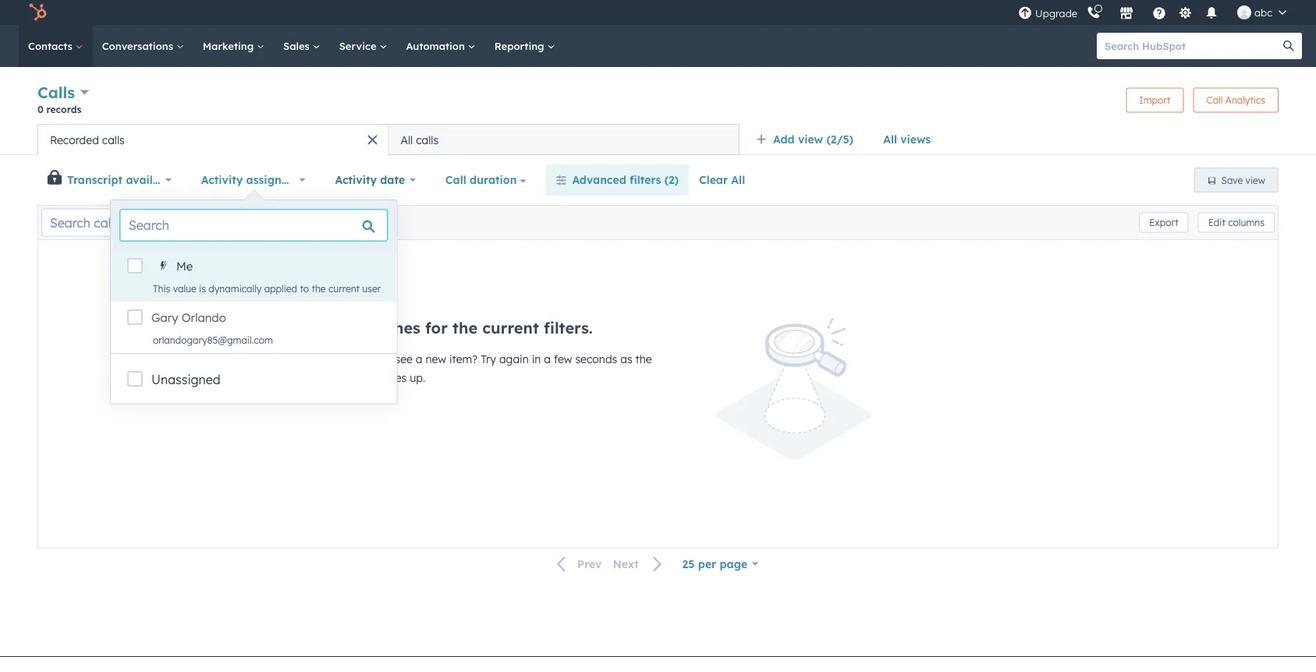 Task type: describe. For each thing, give the bounding box(es) containing it.
reporting
[[494, 39, 547, 52]]

few
[[554, 353, 572, 366]]

recorded calls button
[[37, 124, 389, 155]]

activity assigned to button
[[191, 165, 316, 196]]

gary
[[151, 311, 178, 325]]

advanced filters (2)
[[572, 173, 679, 187]]

all views
[[883, 133, 931, 146]]

matches
[[355, 318, 421, 338]]

catches
[[367, 371, 407, 385]]

activity for activity date
[[335, 173, 377, 187]]

filters.
[[544, 318, 593, 338]]

gary orlando
[[151, 311, 226, 325]]

add view (2/5)
[[773, 133, 854, 146]]

expecting
[[327, 353, 378, 366]]

1 a from the left
[[416, 353, 423, 366]]

Search HubSpot search field
[[1097, 33, 1288, 59]]

dynamically
[[209, 283, 262, 295]]

no
[[327, 318, 350, 338]]

all views link
[[873, 124, 941, 155]]

current inside list box
[[328, 283, 360, 295]]

all calls button
[[389, 124, 740, 155]]

abc button
[[1228, 0, 1296, 25]]

date
[[380, 173, 405, 187]]

orlandogary85@gmail.com
[[153, 334, 273, 346]]

no matches for the current filters.
[[327, 318, 593, 338]]

save view button
[[1194, 168, 1279, 193]]

call for call duration
[[445, 173, 466, 187]]

help image
[[1153, 7, 1167, 21]]

is
[[199, 283, 206, 295]]

as
[[620, 353, 633, 366]]

Search search field
[[120, 210, 387, 241]]

calls for all calls
[[416, 133, 439, 147]]

(2)
[[665, 173, 679, 187]]

gary orlando image
[[1238, 5, 1252, 20]]

prev
[[577, 558, 602, 571]]

records
[[46, 103, 81, 115]]

new
[[426, 353, 446, 366]]

conversations
[[102, 39, 176, 52]]

marketing link
[[193, 25, 274, 67]]

call analytics link
[[1193, 88, 1279, 113]]

activity assigned to
[[201, 173, 309, 187]]

save view
[[1222, 174, 1266, 186]]

contacts
[[28, 39, 75, 52]]

marketing
[[203, 39, 257, 52]]

25 per page button
[[672, 549, 769, 580]]

all for all views
[[883, 133, 897, 146]]

filters
[[630, 173, 661, 187]]

assigned
[[246, 173, 295, 187]]

system
[[327, 371, 364, 385]]

sales link
[[274, 25, 330, 67]]

hubspot image
[[28, 3, 47, 22]]

all calls
[[401, 133, 439, 147]]

for
[[425, 318, 448, 338]]

add
[[773, 133, 795, 146]]

automation
[[406, 39, 468, 52]]

in
[[532, 353, 541, 366]]

pagination navigation
[[548, 554, 672, 575]]

save
[[1222, 174, 1243, 186]]

contacts link
[[19, 25, 93, 67]]

import button
[[1126, 88, 1184, 113]]

activity date button
[[325, 165, 426, 196]]

notifications image
[[1205, 7, 1219, 21]]

to inside dropdown button
[[298, 173, 309, 187]]

25
[[682, 557, 695, 571]]

advanced filters (2) button
[[546, 165, 689, 196]]

25 per page
[[682, 557, 748, 571]]

next button
[[607, 554, 672, 575]]

prev button
[[548, 554, 607, 575]]

search image
[[1284, 41, 1295, 51]]

call analytics
[[1207, 94, 1266, 106]]

0 records
[[37, 103, 81, 115]]

notifications button
[[1199, 0, 1225, 25]]

orlando
[[182, 311, 226, 325]]

clear
[[699, 173, 728, 187]]

this value is dynamically applied to the current user
[[153, 283, 381, 295]]

marketplaces image
[[1120, 7, 1134, 21]]



Task type: locate. For each thing, give the bounding box(es) containing it.
1 calls from the left
[[102, 133, 125, 147]]

a right "see" at the bottom left of the page
[[416, 353, 423, 366]]

2 activity from the left
[[335, 173, 377, 187]]

search button
[[1276, 33, 1302, 59]]

1 vertical spatial current
[[482, 318, 539, 338]]

2 calls from the left
[[416, 133, 439, 147]]

activity inside activity date popup button
[[335, 173, 377, 187]]

advanced
[[572, 173, 626, 187]]

columns
[[1228, 217, 1265, 229]]

edit
[[1208, 217, 1226, 229]]

call left the duration at the top of page
[[445, 173, 466, 187]]

conversations link
[[93, 25, 193, 67]]

calling icon image
[[1087, 6, 1101, 20]]

1 horizontal spatial calls
[[416, 133, 439, 147]]

view inside "popup button"
[[798, 133, 823, 146]]

activity date
[[335, 173, 405, 187]]

the right as
[[636, 353, 652, 366]]

menu
[[1017, 0, 1298, 25]]

a
[[416, 353, 423, 366], [544, 353, 551, 366]]

1 horizontal spatial call
[[1207, 94, 1223, 106]]

1 horizontal spatial a
[[544, 353, 551, 366]]

view for save
[[1246, 174, 1266, 186]]

2 a from the left
[[544, 353, 551, 366]]

view for add
[[798, 133, 823, 146]]

to left "see" at the bottom left of the page
[[382, 353, 392, 366]]

reporting link
[[485, 25, 565, 67]]

0 horizontal spatial view
[[798, 133, 823, 146]]

all right clear in the top right of the page
[[731, 173, 745, 187]]

(2/5)
[[827, 133, 854, 146]]

to inside list box
[[300, 283, 309, 295]]

2 horizontal spatial the
[[636, 353, 652, 366]]

0 vertical spatial view
[[798, 133, 823, 146]]

activity left date
[[335, 173, 377, 187]]

page
[[720, 557, 748, 571]]

0 horizontal spatial calls
[[102, 133, 125, 147]]

up.
[[410, 371, 425, 385]]

calls inside recorded calls button
[[102, 133, 125, 147]]

transcript available
[[67, 173, 176, 187]]

user
[[362, 283, 381, 295]]

current
[[328, 283, 360, 295], [482, 318, 539, 338]]

view inside button
[[1246, 174, 1266, 186]]

expecting to see a new item? try again in a few seconds as the system catches up.
[[327, 353, 652, 385]]

sales
[[283, 39, 313, 52]]

automation link
[[397, 25, 485, 67]]

view right add at the right of page
[[798, 133, 823, 146]]

try
[[481, 353, 496, 366]]

recorded
[[50, 133, 99, 147]]

activity inside activity assigned to dropdown button
[[201, 173, 243, 187]]

analytics
[[1226, 94, 1266, 106]]

1 activity from the left
[[201, 173, 243, 187]]

all
[[883, 133, 897, 146], [401, 133, 413, 147], [731, 173, 745, 187]]

0 horizontal spatial the
[[312, 283, 326, 295]]

applied
[[264, 283, 297, 295]]

0 horizontal spatial current
[[328, 283, 360, 295]]

recorded calls
[[50, 133, 125, 147]]

activity down recorded calls button
[[201, 173, 243, 187]]

all left views
[[883, 133, 897, 146]]

1 horizontal spatial all
[[731, 173, 745, 187]]

calls right recorded
[[102, 133, 125, 147]]

call left "analytics" on the right top of page
[[1207, 94, 1223, 106]]

the inside expecting to see a new item? try again in a few seconds as the system catches up.
[[636, 353, 652, 366]]

2 vertical spatial to
[[382, 353, 392, 366]]

calls for recorded calls
[[102, 133, 125, 147]]

call inside banner
[[1207, 94, 1223, 106]]

2 horizontal spatial all
[[883, 133, 897, 146]]

1 vertical spatial view
[[1246, 174, 1266, 186]]

1 horizontal spatial view
[[1246, 174, 1266, 186]]

calling icon button
[[1081, 2, 1107, 23]]

1 vertical spatial to
[[300, 283, 309, 295]]

current up again on the left of the page
[[482, 318, 539, 338]]

0 vertical spatial call
[[1207, 94, 1223, 106]]

service link
[[330, 25, 397, 67]]

0 horizontal spatial activity
[[201, 173, 243, 187]]

to right assigned
[[298, 173, 309, 187]]

activity
[[201, 173, 243, 187], [335, 173, 377, 187]]

duration
[[470, 173, 517, 187]]

to inside expecting to see a new item? try again in a few seconds as the system catches up.
[[382, 353, 392, 366]]

the right applied
[[312, 283, 326, 295]]

abc
[[1255, 6, 1273, 19]]

menu containing abc
[[1017, 0, 1298, 25]]

transcript
[[67, 173, 123, 187]]

all up date
[[401, 133, 413, 147]]

0 horizontal spatial a
[[416, 353, 423, 366]]

upgrade image
[[1018, 7, 1032, 21]]

next
[[613, 558, 639, 571]]

the right for at the left of the page
[[453, 318, 478, 338]]

2 vertical spatial the
[[636, 353, 652, 366]]

views
[[901, 133, 931, 146]]

1 horizontal spatial activity
[[335, 173, 377, 187]]

calls banner
[[37, 81, 1279, 124]]

add view (2/5) button
[[746, 124, 873, 155]]

0 horizontal spatial all
[[401, 133, 413, 147]]

per
[[698, 557, 716, 571]]

call duration
[[445, 173, 517, 187]]

again
[[499, 353, 529, 366]]

upgrade
[[1036, 7, 1078, 20]]

current left user in the top of the page
[[328, 283, 360, 295]]

see
[[395, 353, 413, 366]]

edit columns button
[[1198, 213, 1275, 233]]

hubspot link
[[19, 3, 59, 22]]

value
[[173, 283, 196, 295]]

0
[[37, 103, 44, 115]]

to right applied
[[300, 283, 309, 295]]

help button
[[1146, 0, 1173, 25]]

transcript available button
[[63, 165, 182, 196]]

service
[[339, 39, 380, 52]]

call duration button
[[435, 165, 536, 196]]

list box
[[111, 250, 397, 353]]

1 horizontal spatial current
[[482, 318, 539, 338]]

1 vertical spatial call
[[445, 173, 466, 187]]

calls button
[[37, 81, 89, 104]]

call for call analytics
[[1207, 94, 1223, 106]]

edit columns
[[1208, 217, 1265, 229]]

me
[[176, 259, 193, 274]]

0 vertical spatial current
[[328, 283, 360, 295]]

clear all button
[[689, 165, 755, 196]]

activity for activity assigned to
[[201, 173, 243, 187]]

list box containing me
[[111, 250, 397, 353]]

a right in on the bottom left of page
[[544, 353, 551, 366]]

this
[[153, 283, 170, 295]]

settings image
[[1179, 7, 1193, 21]]

1 vertical spatial the
[[453, 318, 478, 338]]

calls
[[37, 83, 75, 102]]

item?
[[449, 353, 478, 366]]

marketplaces button
[[1110, 0, 1143, 25]]

0 vertical spatial the
[[312, 283, 326, 295]]

available
[[126, 173, 176, 187]]

Search call name or notes search field
[[41, 209, 226, 237]]

calls up activity date popup button
[[416, 133, 439, 147]]

clear all
[[699, 173, 745, 187]]

calls
[[102, 133, 125, 147], [416, 133, 439, 147]]

calls inside 'all calls' button
[[416, 133, 439, 147]]

view right "save"
[[1246, 174, 1266, 186]]

1 horizontal spatial the
[[453, 318, 478, 338]]

0 vertical spatial to
[[298, 173, 309, 187]]

call inside button
[[445, 173, 466, 187]]

0 horizontal spatial call
[[445, 173, 466, 187]]

all for all calls
[[401, 133, 413, 147]]

export
[[1149, 217, 1179, 229]]



Task type: vqa. For each thing, say whether or not it's contained in the screenshot.
Recorded
yes



